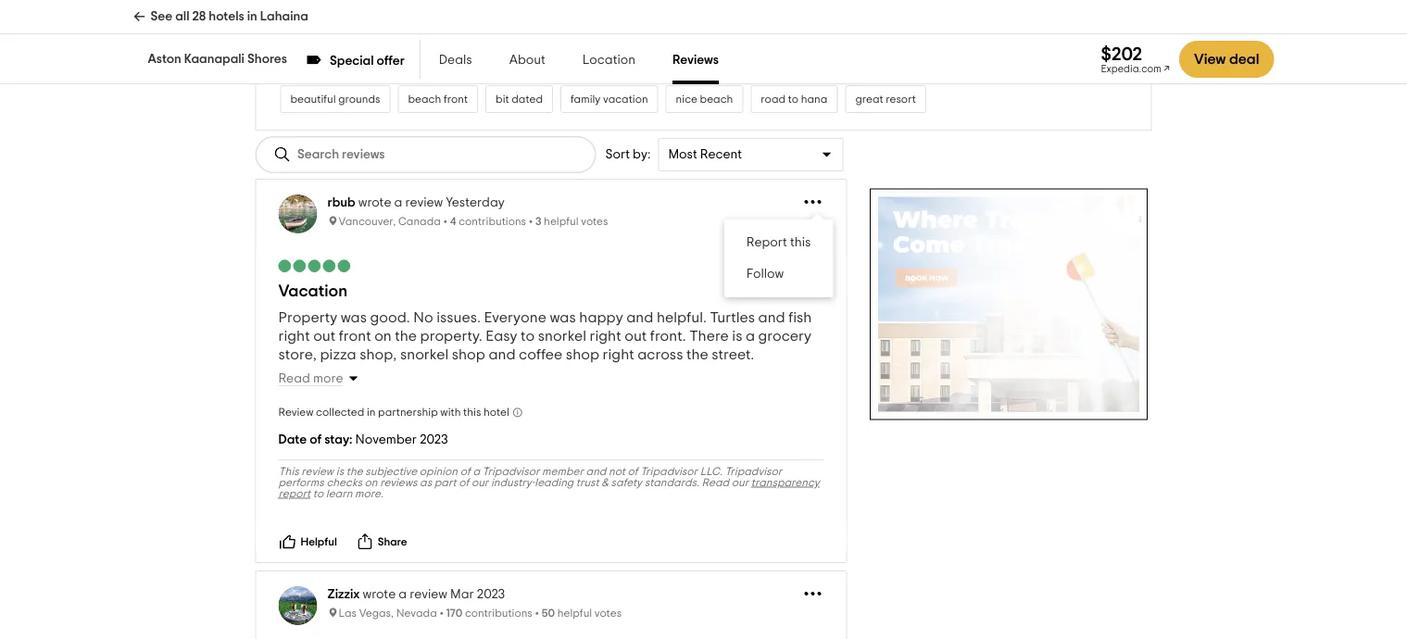 Task type: vqa. For each thing, say whether or not it's contained in the screenshot.
Rentals in Mammoth Lakes 3026 rentals from $230/night
no



Task type: locate. For each thing, give the bounding box(es) containing it.
helpful right 50
[[557, 608, 592, 619]]

bit dated
[[496, 94, 543, 105]]

dryer
[[1031, 23, 1058, 34]]

0 horizontal spatial to
[[313, 488, 323, 499]]

2 horizontal spatial tripadvisor
[[725, 466, 782, 477]]

0 vertical spatial in
[[247, 10, 257, 23]]

this right with
[[463, 407, 481, 418]]

read down store, at left
[[278, 372, 310, 385]]

1 vertical spatial restaurant
[[436, 58, 490, 70]]

view
[[920, 23, 942, 34]]

ocean view
[[884, 23, 942, 34]]

Search search field
[[297, 147, 433, 163]]

0 horizontal spatial is
[[336, 466, 344, 477]]

wrote right rbub "link"
[[358, 196, 391, 209]]

1 our from the left
[[471, 477, 489, 488]]

grocery inside button
[[788, 23, 828, 34]]

grocery
[[788, 23, 828, 34], [758, 329, 812, 344]]

and inside button
[[1008, 23, 1029, 34]]

store,
[[278, 347, 317, 362]]

grocery down fish
[[758, 329, 812, 344]]

0 vertical spatial read
[[278, 372, 310, 385]]

1 horizontal spatial our
[[732, 477, 749, 488]]

0 vertical spatial 2023
[[420, 434, 448, 447]]

snorkel down property.
[[400, 347, 449, 362]]

0 vertical spatial front
[[444, 94, 468, 105]]

safety
[[611, 477, 642, 488]]

1 vertical spatial to
[[521, 329, 535, 344]]

0 horizontal spatial was
[[341, 310, 367, 325]]

issues.
[[436, 310, 481, 325]]

full
[[615, 23, 630, 34]]

0 vertical spatial this
[[790, 236, 811, 249]]

turtles
[[710, 310, 755, 325]]

was left the "happy"
[[550, 310, 576, 325]]

suite
[[563, 23, 587, 34]]

right
[[278, 329, 310, 344], [590, 329, 621, 344], [603, 347, 634, 362]]

0 horizontal spatial front
[[339, 329, 371, 344]]

beach right nice
[[700, 94, 733, 105]]

special offer
[[330, 54, 405, 67]]

3 tripadvisor from the left
[[725, 466, 782, 477]]

the inside this review is the subjective opinion of a tripadvisor member and not of tripadvisor llc. tripadvisor performs checks on reviews as part of our industry-leading trust & safety standards. read our
[[346, 466, 363, 477]]

this right report
[[790, 236, 811, 249]]

$202
[[1101, 45, 1142, 63]]

front down on site restaurant on the top
[[444, 94, 468, 105]]

our left 'industry-'
[[471, 477, 489, 488]]

votes right 50
[[595, 608, 622, 619]]

out up pizza
[[313, 329, 336, 344]]

and left "dryer"
[[1008, 23, 1029, 34]]

collected
[[316, 407, 364, 418]]

review
[[278, 407, 314, 418]]

1 vertical spatial is
[[336, 466, 344, 477]]

0 vertical spatial is
[[732, 329, 742, 344]]

review up 170
[[410, 588, 447, 601]]

to inside "button"
[[788, 94, 799, 105]]

performs
[[278, 477, 324, 488]]

no
[[413, 310, 433, 325]]

on inside this review is the subjective opinion of a tripadvisor member and not of tripadvisor llc. tripadvisor performs checks on reviews as part of our industry-leading trust & safety standards. read our
[[365, 477, 378, 488]]

learn
[[326, 488, 352, 499]]

in right 'hotels'
[[247, 10, 257, 23]]

on inside button
[[400, 58, 413, 70]]

a inside property was good.  no issues.  everyone was happy and helpful.  turtles and fish right out front on the property.  easy to snorkel right out front.  there is a grocery store, pizza shop, snorkel shop and coffee shop right across the street.
[[746, 329, 755, 344]]

contributions down mar
[[465, 608, 533, 619]]

restaurant right the site
[[436, 58, 490, 70]]

1 vertical spatial helpful
[[557, 608, 592, 619]]

dated
[[512, 94, 543, 105]]

beach left club
[[390, 23, 423, 34]]

checks
[[326, 477, 362, 488]]

rbub link
[[327, 196, 355, 209]]

1 vertical spatial wrote
[[363, 588, 396, 601]]

and up 'front.'
[[627, 310, 653, 325]]

hotel
[[484, 407, 509, 418]]

hotels
[[209, 10, 244, 23]]

out up the across
[[625, 329, 647, 344]]

1 vertical spatial contributions
[[465, 608, 533, 619]]

to right the road
[[788, 94, 799, 105]]

a
[[394, 196, 402, 209], [746, 329, 755, 344], [473, 466, 480, 477], [399, 588, 407, 601]]

shop down the "happy"
[[566, 347, 599, 362]]

1 vertical spatial front
[[339, 329, 371, 344]]

on site restaurant button
[[390, 50, 500, 78]]

1 horizontal spatial out
[[625, 329, 647, 344]]

in up date of stay: november 2023
[[367, 407, 376, 418]]

0 horizontal spatial tripadvisor
[[482, 466, 540, 477]]

great
[[855, 94, 883, 105]]

contributions down yesterday
[[459, 216, 526, 227]]

tennis courts button
[[629, 50, 715, 78]]

1 horizontal spatial snorkel
[[538, 329, 586, 344]]

ocean view button
[[874, 15, 952, 43]]

0 vertical spatial wrote
[[358, 196, 391, 209]]

our
[[471, 477, 489, 488], [732, 477, 749, 488]]

see
[[151, 10, 172, 23]]

2023
[[420, 434, 448, 447], [477, 588, 505, 601]]

1 horizontal spatial reviews
[[380, 477, 417, 488]]

1 vertical spatial reviews
[[380, 477, 417, 488]]

1 vertical spatial this
[[463, 407, 481, 418]]

club
[[425, 23, 447, 34]]

0 vertical spatial restaurant
[[450, 23, 503, 34]]

and left not
[[586, 466, 606, 477]]

1 out from the left
[[313, 329, 336, 344]]

0 horizontal spatial out
[[313, 329, 336, 344]]

nice
[[676, 94, 698, 105]]

0 vertical spatial votes
[[581, 216, 608, 227]]

location
[[583, 54, 636, 67]]

to
[[788, 94, 799, 105], [521, 329, 535, 344], [313, 488, 323, 499]]

0 horizontal spatial 2023
[[420, 434, 448, 447]]

1 horizontal spatial in
[[367, 407, 376, 418]]

front up pizza
[[339, 329, 371, 344]]

a up 'street.'
[[746, 329, 755, 344]]

helpful
[[301, 536, 337, 548]]

this review is the subjective opinion of a tripadvisor member and not of tripadvisor llc. tripadvisor performs checks on reviews as part of our industry-leading trust & safety standards. read our
[[278, 466, 782, 488]]

restaurant inside the beach club restaurant button
[[450, 23, 503, 34]]

1 shop from the left
[[452, 347, 485, 362]]

on up 'shop,'
[[374, 329, 392, 344]]

the up to learn more. at left
[[346, 466, 363, 477]]

report this
[[746, 236, 811, 249]]

1 horizontal spatial shop
[[566, 347, 599, 362]]

shop down property.
[[452, 347, 485, 362]]

1 horizontal spatial front
[[444, 94, 468, 105]]

aloha
[[531, 23, 561, 34]]

to learn more.
[[310, 488, 383, 499]]

2023 right mar
[[477, 588, 505, 601]]

1 tripadvisor from the left
[[482, 466, 540, 477]]

read more
[[278, 372, 343, 385]]

0 horizontal spatial reviews
[[305, 23, 343, 34]]

helpful right 3
[[544, 216, 579, 227]]

2 vertical spatial review
[[410, 588, 447, 601]]

everyone
[[484, 310, 547, 325]]

contributions for zizzix wrote a review mar 2023
[[465, 608, 533, 619]]

review collected in partnership with this hotel
[[278, 407, 509, 418]]

0 horizontal spatial shop
[[452, 347, 485, 362]]

is up 'street.'
[[732, 329, 742, 344]]

2 vertical spatial on
[[365, 477, 378, 488]]

on left the site
[[400, 58, 413, 70]]

1 horizontal spatial tripadvisor
[[640, 466, 698, 477]]

review left yesterday
[[405, 196, 443, 209]]

front
[[444, 94, 468, 105], [339, 329, 371, 344]]

lahaina
[[260, 10, 308, 23]]

on right checks
[[365, 477, 378, 488]]

2 horizontal spatial to
[[788, 94, 799, 105]]

1 horizontal spatial this
[[790, 236, 811, 249]]

street.
[[712, 347, 754, 362]]

reviews left as
[[380, 477, 417, 488]]

is inside property was good.  no issues.  everyone was happy and helpful.  turtles and fish right out front on the property.  easy to snorkel right out front.  there is a grocery store, pizza shop, snorkel shop and coffee shop right across the street.
[[732, 329, 742, 344]]

tennis courts
[[640, 58, 705, 70]]

0 horizontal spatial our
[[471, 477, 489, 488]]

front inside property was good.  no issues.  everyone was happy and helpful.  turtles and fish right out front on the property.  easy to snorkel right out front.  there is a grocery store, pizza shop, snorkel shop and coffee shop right across the street.
[[339, 329, 371, 344]]

and down the easy
[[489, 347, 516, 362]]

1 vertical spatial in
[[367, 407, 376, 418]]

easy
[[486, 329, 517, 344]]

the up special offer
[[371, 23, 387, 34]]

2 shop from the left
[[566, 347, 599, 362]]

report
[[746, 236, 787, 249]]

standards.
[[645, 477, 699, 488]]

0 vertical spatial contributions
[[459, 216, 526, 227]]

garden pool
[[697, 23, 760, 34]]

1 vertical spatial review
[[301, 466, 334, 477]]

grocery left store
[[788, 23, 828, 34]]

share
[[378, 536, 407, 548]]

review right the this at the left bottom
[[301, 466, 334, 477]]

all
[[290, 23, 303, 34]]

2 vertical spatial to
[[313, 488, 323, 499]]

stay:
[[324, 434, 353, 447]]

was
[[341, 310, 367, 325], [550, 310, 576, 325]]

and left hot
[[548, 58, 568, 70]]

contributions
[[459, 216, 526, 227], [465, 608, 533, 619]]

leading
[[535, 477, 574, 488]]

1 horizontal spatial was
[[550, 310, 576, 325]]

a right part
[[473, 466, 480, 477]]

1 horizontal spatial to
[[521, 329, 535, 344]]

nice beach button
[[666, 85, 743, 113]]

tripadvisor
[[482, 466, 540, 477], [640, 466, 698, 477], [725, 466, 782, 477]]

1 vertical spatial 2023
[[477, 588, 505, 601]]

about
[[509, 54, 545, 67]]

aloha suite button
[[521, 15, 598, 43]]

0 vertical spatial grocery
[[788, 23, 828, 34]]

0 vertical spatial helpful
[[544, 216, 579, 227]]

road to hana
[[761, 94, 828, 105]]

0 horizontal spatial this
[[463, 407, 481, 418]]

0 vertical spatial to
[[788, 94, 799, 105]]

to down 'everyone'
[[521, 329, 535, 344]]

was left good.
[[341, 310, 367, 325]]

the down there
[[686, 347, 708, 362]]

1 horizontal spatial read
[[702, 477, 729, 488]]

votes for wrote a review mar 2023
[[595, 608, 622, 619]]

zizzix
[[327, 588, 360, 601]]

votes right 3
[[581, 216, 608, 227]]

there
[[689, 329, 729, 344]]

1 vertical spatial snorkel
[[400, 347, 449, 362]]

as
[[420, 477, 432, 488]]

snorkel up coffee
[[538, 329, 586, 344]]

property
[[278, 310, 337, 325]]

to left the learn
[[313, 488, 323, 499]]

wrote right zizzix link
[[363, 588, 396, 601]]

1 vertical spatial grocery
[[758, 329, 812, 344]]

restaurant inside "on site restaurant" button
[[436, 58, 490, 70]]

1 horizontal spatial is
[[732, 329, 742, 344]]

1 vertical spatial votes
[[595, 608, 622, 619]]

helpful.
[[657, 310, 707, 325]]

reviews right all
[[305, 23, 343, 34]]

2023 up opinion in the left of the page
[[420, 434, 448, 447]]

1 vertical spatial on
[[374, 329, 392, 344]]

our right the llc.
[[732, 477, 749, 488]]

0 vertical spatial on
[[400, 58, 413, 70]]

1 vertical spatial read
[[702, 477, 729, 488]]

is up the learn
[[336, 466, 344, 477]]

28
[[192, 10, 206, 23]]

tennis
[[640, 58, 670, 70]]

read right standards.
[[702, 477, 729, 488]]

50
[[542, 608, 555, 619]]

restaurant up deals
[[450, 23, 503, 34]]

0 vertical spatial reviews
[[305, 23, 343, 34]]

0 vertical spatial review
[[405, 196, 443, 209]]

aloha suite
[[531, 23, 587, 34]]



Task type: describe. For each thing, give the bounding box(es) containing it.
grounds
[[338, 94, 380, 105]]

2 tripadvisor from the left
[[640, 466, 698, 477]]

subjective
[[365, 466, 417, 477]]

and left fish
[[758, 310, 785, 325]]

aston
[[148, 53, 181, 66]]

family vacation
[[571, 94, 648, 105]]

washer and dryer
[[969, 23, 1058, 34]]

&
[[602, 477, 609, 488]]

2 was from the left
[[550, 310, 576, 325]]

grocery store button
[[778, 15, 867, 43]]

mar
[[450, 588, 474, 601]]

part
[[434, 477, 456, 488]]

property.
[[420, 329, 482, 344]]

view deal
[[1194, 52, 1259, 67]]

review inside this review is the subjective opinion of a tripadvisor member and not of tripadvisor llc. tripadvisor performs checks on reviews as part of our industry-leading trust & safety standards. read our
[[301, 466, 334, 477]]

opinion
[[419, 466, 458, 477]]

1 horizontal spatial 2023
[[477, 588, 505, 601]]

with
[[440, 407, 461, 418]]

a inside this review is the subjective opinion of a tripadvisor member and not of tripadvisor llc. tripadvisor performs checks on reviews as part of our industry-leading trust & safety standards. read our
[[473, 466, 480, 477]]

bedroom condo
[[290, 58, 373, 70]]

more
[[313, 372, 343, 385]]

date
[[278, 434, 307, 447]]

and inside 'button'
[[548, 58, 568, 70]]

transparency report link
[[278, 477, 820, 499]]

shores
[[247, 53, 287, 66]]

expedia.com
[[1101, 63, 1162, 74]]

recent
[[700, 148, 742, 161]]

beach down the site
[[408, 94, 441, 105]]

kaanapali
[[184, 53, 245, 66]]

review for rbub
[[405, 196, 443, 209]]

4 contributions 3 helpful votes
[[450, 216, 608, 227]]

beach front button
[[398, 85, 478, 113]]

4
[[450, 216, 456, 227]]

search image
[[273, 146, 292, 164]]

shop,
[[360, 347, 397, 362]]

not
[[609, 466, 625, 477]]

good.
[[370, 310, 410, 325]]

reviews
[[673, 54, 719, 67]]

great resort
[[855, 94, 916, 105]]

the down good.
[[395, 329, 417, 344]]

wrote for rbub
[[358, 196, 391, 209]]

view deal button
[[1179, 41, 1274, 78]]

the inside the beach club restaurant button
[[371, 23, 387, 34]]

vacation
[[603, 94, 648, 105]]

bit
[[496, 94, 509, 105]]

follow
[[746, 268, 784, 281]]

fish
[[789, 310, 812, 325]]

rbub
[[327, 196, 355, 209]]

1 was from the left
[[341, 310, 367, 325]]

this
[[278, 466, 299, 477]]

bedroom
[[290, 58, 337, 70]]

see all 28 hotels in lahaina
[[151, 10, 308, 23]]

beach for the
[[390, 23, 423, 34]]

0 horizontal spatial in
[[247, 10, 257, 23]]

0 vertical spatial snorkel
[[538, 329, 586, 344]]

see all 28 hotels in lahaina link
[[133, 0, 308, 33]]

3
[[535, 216, 541, 227]]

great resort button
[[845, 85, 926, 113]]

grocery store
[[788, 23, 857, 34]]

on inside property was good.  no issues.  everyone was happy and helpful.  turtles and fish right out front on the property.  easy to snorkel right out front.  there is a grocery store, pizza shop, snorkel shop and coffee shop right across the street.
[[374, 329, 392, 344]]

0 horizontal spatial read
[[278, 372, 310, 385]]

is inside this review is the subjective opinion of a tripadvisor member and not of tripadvisor llc. tripadvisor performs checks on reviews as part of our industry-leading trust & safety standards. read our
[[336, 466, 344, 477]]

helpful for zizzix wrote a review mar 2023
[[557, 608, 592, 619]]

reviews inside this review is the subjective opinion of a tripadvisor member and not of tripadvisor llc. tripadvisor performs checks on reviews as part of our industry-leading trust & safety standards. read our
[[380, 477, 417, 488]]

beautiful grounds
[[290, 94, 380, 105]]

170 contributions 50 helpful votes
[[446, 608, 622, 619]]

hana
[[801, 94, 828, 105]]

family vacation button
[[561, 85, 658, 113]]

review for zizzix
[[410, 588, 447, 601]]

all reviews button
[[280, 15, 353, 43]]

date of stay: november 2023
[[278, 434, 448, 447]]

zizzix link
[[327, 588, 360, 601]]

family
[[571, 94, 601, 105]]

courts
[[672, 58, 705, 70]]

and inside this review is the subjective opinion of a tripadvisor member and not of tripadvisor llc. tripadvisor performs checks on reviews as part of our industry-leading trust & safety standards. read our
[[586, 466, 606, 477]]

member
[[542, 466, 584, 477]]

road
[[761, 94, 786, 105]]

2 out from the left
[[625, 329, 647, 344]]

garden pool button
[[687, 15, 771, 43]]

the beach club restaurant button
[[360, 15, 513, 43]]

wrote for zizzix
[[363, 588, 396, 601]]

on site restaurant
[[400, 58, 490, 70]]

grocery inside property was good.  no issues.  everyone was happy and helpful.  turtles and fish right out front on the property.  easy to snorkel right out front.  there is a grocery store, pizza shop, snorkel shop and coffee shop right across the street.
[[758, 329, 812, 344]]

0 horizontal spatial snorkel
[[400, 347, 449, 362]]

contributions for rbub wrote a review yesterday
[[459, 216, 526, 227]]

condo
[[340, 58, 373, 70]]

by:
[[633, 148, 651, 161]]

pool
[[737, 23, 760, 34]]

report
[[278, 488, 310, 499]]

coffee
[[519, 347, 563, 362]]

vacation link
[[278, 283, 347, 299]]

deals
[[439, 54, 472, 67]]

a down share
[[399, 588, 407, 601]]

site
[[416, 58, 434, 70]]

2 our from the left
[[732, 477, 749, 488]]

garden
[[697, 23, 735, 34]]

votes for wrote a review yesterday
[[581, 216, 608, 227]]

front inside button
[[444, 94, 468, 105]]

read inside this review is the subjective opinion of a tripadvisor member and not of tripadvisor llc. tripadvisor performs checks on reviews as part of our industry-leading trust & safety standards. read our
[[702, 477, 729, 488]]

sort by:
[[605, 148, 651, 161]]

a right rbub
[[394, 196, 402, 209]]

advertisement region
[[870, 188, 1148, 420]]

tubs
[[590, 58, 612, 70]]

to inside property was good.  no issues.  everyone was happy and helpful.  turtles and fish right out front on the property.  easy to snorkel right out front.  there is a grocery store, pizza shop, snorkel shop and coffee shop right across the street.
[[521, 329, 535, 344]]

trust
[[576, 477, 599, 488]]

kitchen
[[633, 23, 670, 34]]

helpful for rbub wrote a review yesterday
[[544, 216, 579, 227]]

reviews inside button
[[305, 23, 343, 34]]

beach for nice
[[700, 94, 733, 105]]

pools and hot tubs
[[517, 58, 612, 70]]

all
[[175, 10, 189, 23]]

170
[[446, 608, 463, 619]]

most
[[668, 148, 697, 161]]

across
[[638, 347, 683, 362]]

ocean
[[884, 23, 917, 34]]

resort
[[886, 94, 916, 105]]

bit dated button
[[485, 85, 553, 113]]

all reviews
[[290, 23, 343, 34]]



